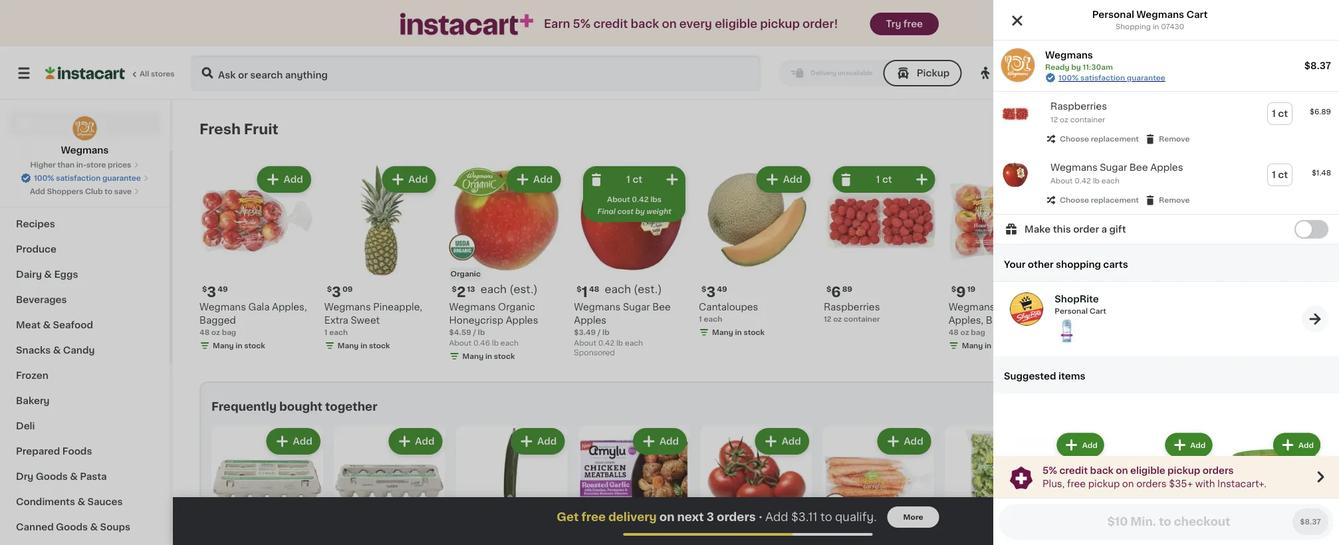 Task type: vqa. For each thing, say whether or not it's contained in the screenshot.
the bottom 'in'
no



Task type: describe. For each thing, give the bounding box(es) containing it.
0 vertical spatial 12
[[1051, 116, 1059, 123]]

each inside wegmans organic honeycrisp apples $4.59 / lb about 0.46 lb each
[[501, 339, 519, 347]]

0 vertical spatial pickup
[[760, 18, 800, 30]]

apples for wegmans sugar bee apples $3.49 / lb about 0.42 lb each
[[574, 316, 607, 325]]

stock for honeycrisp
[[994, 342, 1015, 349]]

stock for pineapple,
[[369, 342, 390, 349]]

wegmans for wegmans ready by 11:30am
[[1046, 51, 1094, 60]]

all stores link
[[45, 55, 176, 92]]

orders for qualify.
[[717, 512, 756, 523]]

2 organic button from the left
[[1190, 426, 1301, 545]]

$8.69
[[1074, 329, 1096, 336]]

save
[[114, 188, 132, 195]]

1 inside wegmans pineapple, extra sweet 1 each
[[324, 329, 328, 336]]

ct left $6.89
[[1279, 109, 1289, 118]]

fruit
[[244, 122, 279, 136]]

& left the pasta
[[70, 472, 78, 482]]

$ inside $ 6 89
[[827, 286, 832, 293]]

raspberries inside product group
[[1051, 102, 1108, 111]]

$5.82 each (estimated) element
[[1074, 283, 1188, 301]]

$1.48
[[1312, 169, 1332, 177]]

guarantee inside "link"
[[1127, 74, 1166, 81]]

raspberries image
[[1002, 100, 1030, 128]]

1 right remove raspberries image on the top right of page
[[876, 175, 880, 184]]

apples for wegmans organic honeycrisp apples $4.59 / lb about 0.46 lb each
[[506, 316, 539, 325]]

dry goods & pasta link
[[8, 464, 162, 490]]

ready by 11:30am link
[[1140, 65, 1253, 81]]

credit inside the 5% credit back on eligible pickup orders plus, free pickup on orders $35+ with instacart+.
[[1060, 466, 1088, 475]]

condiments
[[16, 498, 75, 507]]

12 inside main content
[[824, 315, 832, 323]]

2 button
[[1269, 57, 1324, 89]]

$3.11
[[792, 512, 818, 523]]

higher than in-store prices link
[[30, 160, 139, 170]]

in down "wegmans gala apples, bagged 48 oz bag"
[[236, 342, 243, 349]]

many in stock down 0.67
[[1087, 353, 1140, 360]]

lists link
[[8, 164, 162, 190]]

dairy & eggs
[[16, 270, 78, 279]]

49 for cantaloupes
[[717, 286, 728, 293]]

main content containing fresh fruit
[[173, 100, 1340, 545]]

candy
[[63, 346, 95, 355]]

5% inside the 5% credit back on eligible pickup orders plus, free pickup on orders $35+ with instacart+.
[[1043, 466, 1058, 475]]

82
[[1092, 286, 1102, 293]]

final
[[598, 208, 616, 215]]

product group containing 1
[[574, 164, 689, 360]]

in-
[[76, 161, 86, 169]]

wegmans for wegmans organic honeycrisp apples $4.59 / lb about 0.46 lb each
[[449, 303, 496, 312]]

personal wegmans cart shopping in 07430
[[1093, 10, 1208, 30]]

about inside wegmans sugar bee apples $3.49 / lb about 0.42 lb each
[[574, 339, 597, 347]]

remove raspberries image
[[839, 172, 855, 188]]

lb up 0.67
[[1102, 329, 1110, 336]]

choose replacement button for raspberries
[[1046, 133, 1140, 145]]

0.67
[[1098, 339, 1114, 347]]

bag for 3
[[222, 329, 236, 336]]

suggested
[[1004, 372, 1057, 381]]

order
[[1074, 225, 1100, 234]]

seafood
[[53, 321, 93, 330]]

meat
[[16, 321, 41, 330]]

$ inside $ 5 82 each (est.)
[[1077, 286, 1081, 293]]

& left soups
[[90, 523, 98, 532]]

recipes link
[[8, 212, 162, 237]]

cantaloupes
[[699, 303, 759, 312]]

apples, for 9
[[949, 316, 984, 325]]

satisfaction inside 100% satisfaction guarantee "link"
[[1081, 74, 1126, 81]]

club
[[85, 188, 103, 195]]

orders for orders
[[1203, 466, 1234, 475]]

100% satisfaction guarantee link
[[1059, 73, 1166, 83]]

07430
[[1162, 23, 1185, 30]]

& for snacks
[[53, 346, 61, 355]]

1 vertical spatial raspberries 12 oz container
[[824, 303, 880, 323]]

wegmans sugar bee apples image
[[1002, 161, 1030, 189]]

shoprite
[[1055, 295, 1099, 304]]

wegmans link
[[61, 116, 109, 157]]

$ inside $ 9 19
[[952, 286, 957, 293]]

$9.65 per package (estimated) element
[[1067, 543, 1179, 545]]

sweet
[[351, 316, 380, 325]]

get
[[557, 512, 579, 523]]

personal inside personal wegmans cart shopping in 07430
[[1093, 10, 1135, 19]]

wegmans gala apples, bagged 48 oz bag
[[200, 303, 307, 336]]

0.42 inside the wegmans sugar bee apples about 0.42 lb each
[[1075, 177, 1092, 185]]

bakery
[[16, 396, 50, 406]]

$1.48 each (estimated) element
[[574, 283, 689, 301]]

product group containing 4
[[1199, 164, 1313, 340]]

wegmans sugar bee apples $3.49 / lb about 0.42 lb each
[[574, 303, 671, 347]]

5
[[1081, 285, 1091, 299]]

item carousel region inside frequently bought together section
[[212, 420, 1320, 545]]

many for wegmans pineapple, extra sweet
[[338, 342, 359, 349]]

1 down the 2 button
[[1272, 109, 1276, 118]]

organic up 13
[[451, 270, 481, 278]]

your
[[1004, 260, 1026, 269]]

sponsored badge image
[[574, 349, 615, 357]]

wegmans for wegmans fresh cut watermelon chunks $8.69 / lb about 0.67 lb each
[[1074, 303, 1121, 312]]

free for try
[[904, 19, 923, 29]]

pickup for pickup
[[917, 69, 950, 78]]

many down 0.46
[[463, 353, 484, 360]]

remove button for apples
[[1145, 194, 1190, 206]]

(est.) for 1
[[634, 284, 662, 295]]

49 for wegmans
[[218, 286, 228, 293]]

fresh inside wegmans fresh cut watermelon chunks $8.69 / lb about 0.67 lb each
[[1123, 303, 1149, 312]]

each inside the wegmans sugar bee apples about 0.42 lb each
[[1102, 177, 1120, 185]]

2 inside the '$2.13 each (estimated)' element
[[457, 285, 466, 299]]

stock for gala
[[244, 342, 265, 349]]

wegmans for wegmans gala apples, bagged 48 oz bag
[[200, 303, 246, 312]]

higher than in-store prices
[[30, 161, 131, 169]]

wegmans sugar bee apples about 0.42 lb each
[[1051, 163, 1184, 185]]

1 $ from the left
[[202, 286, 207, 293]]

100% inside "link"
[[1059, 74, 1079, 81]]

product group containing 2
[[449, 164, 564, 364]]

0 horizontal spatial credit
[[594, 18, 628, 30]]

each inside wegmans pineapple, extra sweet 1 each
[[329, 329, 348, 336]]

$8.37
[[1305, 61, 1332, 71]]

in down sweet
[[361, 342, 367, 349]]

1 up '$3.49' at the bottom of page
[[582, 285, 588, 299]]

1 up the about 0.42 lbs final cost by weight
[[627, 175, 631, 184]]

product group containing wegmans sugar bee apples
[[994, 153, 1340, 214]]

satisfaction inside 100% satisfaction guarantee button
[[56, 175, 101, 182]]

choose replacement button for wegmans
[[1046, 194, 1140, 206]]

$35+
[[1170, 479, 1194, 489]]

product group containing 6
[[824, 164, 938, 324]]

canned goods & soups link
[[8, 515, 162, 540]]

$2.13 each (estimated) element
[[449, 283, 564, 301]]

view
[[1099, 68, 1124, 78]]

19
[[968, 286, 976, 293]]

go to cart image
[[1308, 311, 1324, 327]]

0 horizontal spatial back
[[631, 18, 659, 30]]

$ 3 09
[[327, 285, 353, 299]]

lb right '$3.49' at the bottom of page
[[603, 329, 610, 336]]

product group containing raspberries
[[994, 92, 1340, 153]]

89
[[843, 286, 853, 293]]

in down cantaloupes 1 each
[[735, 329, 742, 336]]

instacart logo image
[[45, 65, 125, 81]]

frequently bought together section
[[200, 382, 1320, 545]]

6
[[832, 285, 841, 299]]

wegmans fresh cut watermelon chunks $8.69 / lb about 0.67 lb each
[[1074, 303, 1168, 347]]

$ inside the $ 1 48
[[577, 286, 582, 293]]

by inside ready by 11:30am 'link'
[[1196, 68, 1210, 78]]

$ 3 49 for wegmans gala apples, bagged
[[202, 285, 228, 299]]

meat & seafood
[[16, 321, 93, 330]]

remove for container
[[1159, 135, 1190, 143]]

shop link
[[8, 110, 162, 137]]

wegmans for wegmans
[[61, 146, 109, 155]]

lb right 0.46
[[492, 339, 499, 347]]

eligible inside the 5% credit back on eligible pickup orders plus, free pickup on orders $35+ with instacart+.
[[1131, 466, 1166, 475]]

ready inside ready by 11:30am 'link'
[[1161, 68, 1194, 78]]

more
[[904, 514, 924, 521]]

wegmans for wegmans honeycrisp apples, bagged 48 oz bag
[[949, 303, 996, 312]]

goods for canned
[[56, 523, 88, 532]]

cantaloupes 1 each
[[699, 303, 759, 323]]

pickup button
[[884, 60, 962, 86]]

pickup at 100 farm view
[[999, 68, 1124, 78]]

your other shopping carts
[[1004, 260, 1129, 269]]

item carousel region containing fresh fruit
[[200, 116, 1313, 371]]

to inside 'treatment tracker modal' dialog
[[821, 512, 833, 523]]

frozen
[[16, 371, 48, 381]]

prices
[[108, 161, 131, 169]]

produce
[[16, 245, 57, 254]]

add shoppers club to save link
[[30, 186, 140, 197]]

frequently bought together
[[212, 401, 377, 413]]

(est.) for 2
[[510, 284, 538, 295]]

ready by 11:30am
[[1161, 68, 1253, 78]]

stores
[[151, 70, 175, 77]]

meat & seafood link
[[8, 313, 162, 338]]

cut
[[1151, 303, 1168, 312]]

buy
[[37, 146, 56, 155]]

cart for wegmans
[[1187, 10, 1208, 19]]

pickup for pickup at 100 farm view
[[999, 68, 1035, 78]]

than
[[57, 161, 75, 169]]

each inside cantaloupes 1 each
[[704, 315, 723, 323]]

deli
[[16, 422, 35, 431]]

organic down the 'qualify.'
[[824, 530, 854, 537]]

again
[[67, 146, 94, 155]]

2 inside the 2 button
[[1303, 69, 1309, 78]]

make this order a gift
[[1025, 225, 1127, 234]]

gift
[[1110, 225, 1127, 234]]

1 horizontal spatial container
[[1071, 116, 1106, 123]]

0 vertical spatial raspberries 12 oz container
[[1051, 102, 1108, 123]]

/ for organic
[[473, 329, 476, 336]]

personal inside shoprite personal cart
[[1055, 308, 1088, 315]]

0 horizontal spatial to
[[105, 188, 112, 195]]

free for get
[[582, 512, 606, 523]]

plus,
[[1043, 479, 1065, 489]]

this
[[1053, 225, 1071, 234]]

1 ct left $1.48
[[1272, 170, 1289, 180]]

in down wegmans honeycrisp apples, bagged 48 oz bag
[[985, 342, 992, 349]]

ready inside wegmans ready by 11:30am
[[1046, 64, 1070, 71]]

snacks & candy link
[[8, 338, 162, 363]]

$3.29 element
[[945, 543, 1057, 545]]

0 vertical spatial 5%
[[573, 18, 591, 30]]

buy it again
[[37, 146, 94, 155]]

3 inside 'treatment tracker modal' dialog
[[707, 512, 714, 523]]

1 organic button from the left
[[823, 426, 934, 545]]

oz inside wegmans honeycrisp apples, bagged 48 oz bag
[[961, 329, 970, 336]]

48 inside the $ 1 48
[[589, 286, 600, 293]]

with
[[1196, 479, 1216, 489]]

$ inside $ 4 09
[[1202, 286, 1206, 293]]

3 $ from the left
[[702, 286, 707, 293]]

service type group
[[779, 60, 962, 86]]

secret invisible solid powder fresh antiperspirant/deodorant image
[[1055, 319, 1079, 343]]

wegmans inside personal wegmans cart shopping in 07430
[[1137, 10, 1185, 19]]

store
[[86, 161, 106, 169]]

in down 0.46
[[486, 353, 492, 360]]

prepared foods
[[16, 447, 92, 456]]

1 left $1.48
[[1272, 170, 1276, 180]]

guarantee inside button
[[102, 175, 141, 182]]

frozen link
[[8, 363, 162, 388]]

each (est.) for 2
[[481, 284, 538, 295]]

increment quantity of wegmans sugar bee apples image
[[665, 172, 681, 188]]

fresh fruit
[[200, 122, 279, 136]]

prepared foods link
[[8, 439, 162, 464]]

0 horizontal spatial eligible
[[715, 18, 758, 30]]

deli link
[[8, 414, 162, 439]]

9
[[957, 285, 966, 299]]

goods for dry
[[36, 472, 68, 482]]

each right 13
[[481, 284, 507, 295]]

many in stock for gala
[[213, 342, 265, 349]]

canned
[[16, 523, 54, 532]]



Task type: locate. For each thing, give the bounding box(es) containing it.
1 each (est.) from the left
[[481, 284, 538, 295]]

2 choose from the top
[[1060, 197, 1090, 204]]

honeycrisp down your at the right of the page
[[998, 303, 1052, 312]]

(est.) up wegmans organic honeycrisp apples $4.59 / lb about 0.46 lb each at the left bottom of page
[[510, 284, 538, 295]]

wegmans pineapple, extra sweet 1 each
[[324, 303, 422, 336]]

3 for wegmans pineapple, extra sweet
[[332, 285, 341, 299]]

beverages
[[16, 295, 67, 305]]

0 horizontal spatial ready
[[1046, 64, 1070, 71]]

2 1 ct button from the top
[[1269, 164, 1293, 186]]

0 vertical spatial choose replacement
[[1060, 135, 1140, 143]]

1 vertical spatial eligible
[[1131, 466, 1166, 475]]

0 vertical spatial replacement
[[1091, 135, 1140, 143]]

1 choose from the top
[[1060, 135, 1090, 143]]

wegmans inside wegmans sugar bee apples $3.49 / lb about 0.42 lb each
[[574, 303, 621, 312]]

ct left increment quantity of raspberries image
[[883, 175, 893, 184]]

2 vertical spatial orders
[[717, 512, 756, 523]]

wegmans left gala
[[200, 303, 246, 312]]

earn 5% credit back on every eligible pickup order!
[[544, 18, 839, 30]]

pickup down try free
[[917, 69, 950, 78]]

many in stock down wegmans honeycrisp apples, bagged 48 oz bag
[[962, 342, 1015, 349]]

by inside wegmans ready by 11:30am
[[1072, 64, 1081, 71]]

1 vertical spatial free
[[1068, 479, 1086, 489]]

lists
[[37, 172, 60, 182]]

/ inside wegmans organic honeycrisp apples $4.59 / lb about 0.46 lb each
[[473, 329, 476, 336]]

lb up 0.46
[[478, 329, 485, 336]]

3 up "wegmans gala apples, bagged 48 oz bag"
[[207, 285, 216, 299]]

0 vertical spatial guarantee
[[1127, 74, 1166, 81]]

in down 0.67
[[1110, 353, 1117, 360]]

48 for 9
[[949, 329, 959, 336]]

wegmans inside wegmans pineapple, extra sweet 1 each
[[324, 303, 371, 312]]

sugar for wegmans sugar bee apples about 0.42 lb each
[[1100, 163, 1128, 172]]

1 vertical spatial pickup
[[1168, 466, 1201, 475]]

& for meat
[[43, 321, 51, 330]]

0.42 down wegmans sugar bee apples button
[[1075, 177, 1092, 185]]

1 horizontal spatial pickup
[[1089, 479, 1120, 489]]

2 horizontal spatial (est.)
[[1136, 284, 1164, 295]]

product group
[[200, 164, 314, 354], [324, 164, 439, 354], [449, 164, 564, 364], [574, 164, 689, 360], [699, 164, 813, 340], [824, 164, 938, 324], [949, 164, 1063, 354], [1074, 164, 1188, 364], [1199, 164, 1313, 340], [212, 426, 323, 545], [334, 426, 445, 545], [456, 426, 568, 545], [578, 426, 690, 545], [701, 426, 812, 545], [823, 426, 934, 545], [945, 426, 1057, 545], [1067, 426, 1179, 545], [1190, 426, 1301, 545], [1010, 431, 1107, 545], [1118, 431, 1216, 545], [1226, 431, 1324, 545]]

wegmans sugar bee apples button
[[1051, 162, 1184, 173]]

remove button for container
[[1145, 133, 1190, 145]]

0 vertical spatial personal
[[1093, 10, 1135, 19]]

1 vertical spatial remove button
[[1145, 194, 1190, 206]]

1 horizontal spatial fresh
[[1123, 303, 1149, 312]]

sugar for wegmans sugar bee apples $3.49 / lb about 0.42 lb each
[[623, 303, 650, 312]]

1 vertical spatial 100%
[[34, 175, 54, 182]]

product group containing 5
[[1074, 164, 1188, 364]]

1 horizontal spatial 09
[[1218, 286, 1228, 293]]

guarantee right view
[[1127, 74, 1166, 81]]

more button
[[888, 507, 940, 528]]

1 replacement from the top
[[1091, 135, 1140, 143]]

replacement for wegmans
[[1091, 197, 1140, 204]]

2 / from the left
[[598, 329, 601, 336]]

about right wegmans sugar bee apples image
[[1051, 177, 1073, 185]]

pickup left at
[[999, 68, 1035, 78]]

choose for sugar
[[1060, 197, 1090, 204]]

free inside 'treatment tracker modal' dialog
[[582, 512, 606, 523]]

1 remove button from the top
[[1145, 133, 1190, 145]]

about inside wegmans fresh cut watermelon chunks $8.69 / lb about 0.67 lb each
[[1074, 339, 1096, 347]]

1 horizontal spatial pickup
[[999, 68, 1035, 78]]

1 vertical spatial to
[[821, 512, 833, 523]]

free right get
[[582, 512, 606, 523]]

5% up plus,
[[1043, 466, 1058, 475]]

1 ct
[[1272, 109, 1289, 118], [1272, 170, 1289, 180], [627, 175, 643, 184], [876, 175, 893, 184]]

0 vertical spatial orders
[[1203, 466, 1234, 475]]

about inside wegmans organic honeycrisp apples $4.59 / lb about 0.46 lb each
[[449, 339, 472, 347]]

pickup
[[760, 18, 800, 30], [1168, 466, 1201, 475], [1089, 479, 1120, 489]]

choose down "raspberries" button
[[1060, 135, 1090, 143]]

pickup left order!
[[760, 18, 800, 30]]

1 bag from the left
[[222, 329, 236, 336]]

3
[[207, 285, 216, 299], [707, 285, 716, 299], [332, 285, 341, 299], [707, 512, 714, 523]]

09 for 4
[[1218, 286, 1228, 293]]

bought
[[279, 401, 323, 413]]

1 inside cantaloupes 1 each
[[699, 315, 702, 323]]

wegmans down $ 3 09
[[324, 303, 371, 312]]

3 up the cantaloupes
[[707, 285, 716, 299]]

09 inside $ 4 09
[[1218, 286, 1228, 293]]

1 vertical spatial raspberries
[[824, 303, 880, 312]]

1 horizontal spatial 100%
[[1059, 74, 1079, 81]]

1 vertical spatial choose replacement button
[[1046, 194, 1140, 206]]

remove button
[[1145, 133, 1190, 145], [1145, 194, 1190, 206]]

in
[[1153, 23, 1160, 30], [735, 329, 742, 336], [236, 342, 243, 349], [985, 342, 992, 349], [361, 342, 367, 349], [486, 353, 492, 360], [1110, 353, 1117, 360]]

1 horizontal spatial bagged
[[986, 316, 1023, 325]]

2 09 from the left
[[1218, 286, 1228, 293]]

1 $ 3 49 from the left
[[202, 285, 228, 299]]

lb
[[1093, 177, 1100, 185], [478, 329, 485, 336], [603, 329, 610, 336], [1102, 329, 1110, 336], [492, 339, 499, 347], [617, 339, 623, 347], [1116, 339, 1123, 347]]

in left 07430
[[1153, 23, 1160, 30]]

1 horizontal spatial ready
[[1161, 68, 1194, 78]]

48 inside "wegmans gala apples, bagged 48 oz bag"
[[200, 329, 210, 336]]

suggested items
[[1004, 372, 1086, 381]]

wegmans ready by 11:30am
[[1046, 51, 1113, 71]]

organic down the '$2.13 each (estimated)' element
[[498, 303, 536, 312]]

bagged inside wegmans honeycrisp apples, bagged 48 oz bag
[[986, 316, 1023, 325]]

1 vertical spatial sugar
[[623, 303, 650, 312]]

(est.) inside the $1.48 each (estimated) element
[[634, 284, 662, 295]]

cart for personal
[[1090, 308, 1107, 315]]

1 horizontal spatial apples
[[574, 316, 607, 325]]

many in stock for 1
[[713, 329, 765, 336]]

replacement up wegmans sugar bee apples button
[[1091, 135, 1140, 143]]

0 horizontal spatial (est.)
[[510, 284, 538, 295]]

0 vertical spatial 0.42
[[1075, 177, 1092, 185]]

0 vertical spatial raspberries
[[1051, 102, 1108, 111]]

1 vertical spatial bee
[[653, 303, 671, 312]]

lb inside the wegmans sugar bee apples about 0.42 lb each
[[1093, 177, 1100, 185]]

2 remove button from the top
[[1145, 194, 1190, 206]]

1 horizontal spatial personal
[[1093, 10, 1135, 19]]

snacks & candy
[[16, 346, 95, 355]]

main content
[[173, 100, 1340, 545]]

wegmans
[[1137, 10, 1185, 19], [1046, 51, 1094, 60], [61, 146, 109, 155], [1051, 163, 1098, 172], [200, 303, 246, 312], [449, 303, 496, 312], [949, 303, 996, 312], [324, 303, 371, 312], [574, 303, 621, 312], [1074, 303, 1121, 312]]

orders inside 'treatment tracker modal' dialog
[[717, 512, 756, 523]]

each down the $1.48 each (estimated) element
[[625, 339, 643, 347]]

1 ct button left $6.89
[[1269, 103, 1293, 124]]

None search field
[[190, 55, 762, 92]]

honeycrisp up $4.59
[[449, 316, 504, 325]]

sugar inside wegmans sugar bee apples $3.49 / lb about 0.42 lb each
[[623, 303, 650, 312]]

/ inside wegmans sugar bee apples $3.49 / lb about 0.42 lb each
[[598, 329, 601, 336]]

0 vertical spatial choose replacement button
[[1046, 133, 1140, 145]]

free right plus,
[[1068, 479, 1086, 489]]

100% satisfaction guarantee up add shoppers club to save link
[[34, 175, 141, 182]]

wegmans inside the wegmans sugar bee apples about 0.42 lb each
[[1051, 163, 1098, 172]]

shoprite personal cart
[[1055, 295, 1107, 315]]

each down the cantaloupes
[[704, 315, 723, 323]]

$ 9 19
[[952, 285, 976, 299]]

1 vertical spatial 100% satisfaction guarantee
[[34, 175, 141, 182]]

0 vertical spatial credit
[[594, 18, 628, 30]]

(est.) up wegmans sugar bee apples $3.49 / lb about 0.42 lb each
[[634, 284, 662, 295]]

choose replacement button down "raspberries" button
[[1046, 133, 1140, 145]]

bag inside wegmans honeycrisp apples, bagged 48 oz bag
[[971, 329, 986, 336]]

100% satisfaction guarantee button
[[21, 170, 149, 184]]

1 vertical spatial back
[[1091, 466, 1114, 475]]

many for wegmans honeycrisp apples, bagged
[[962, 342, 983, 349]]

0.42 inside the about 0.42 lbs final cost by weight
[[632, 196, 649, 203]]

express icon image
[[400, 13, 533, 35]]

1 horizontal spatial bag
[[971, 329, 986, 336]]

1 horizontal spatial each (est.)
[[605, 284, 662, 295]]

bee for wegmans sugar bee apples $3.49 / lb about 0.42 lb each
[[653, 303, 671, 312]]

11:30am
[[1083, 64, 1113, 71], [1212, 68, 1253, 78]]

$ inside $ 2 13
[[452, 286, 457, 293]]

0 horizontal spatial raspberries
[[824, 303, 880, 312]]

try free
[[886, 19, 923, 29]]

pickup inside popup button
[[999, 68, 1035, 78]]

0 vertical spatial bee
[[1130, 163, 1149, 172]]

&
[[44, 270, 52, 279], [43, 321, 51, 330], [53, 346, 61, 355], [70, 472, 78, 482], [77, 498, 85, 507], [90, 523, 98, 532]]

apples inside the wegmans sugar bee apples about 0.42 lb each
[[1151, 163, 1184, 172]]

extra
[[324, 316, 348, 325]]

wegmans inside wegmans fresh cut watermelon chunks $8.69 / lb about 0.67 lb each
[[1074, 303, 1121, 312]]

container inside main content
[[844, 315, 880, 323]]

sauces
[[87, 498, 123, 507]]

& for dairy
[[44, 270, 52, 279]]

0 vertical spatial eligible
[[715, 18, 758, 30]]

all
[[140, 70, 149, 77]]

0 horizontal spatial 48
[[200, 329, 210, 336]]

orders left the $35+ at the bottom right of page
[[1137, 479, 1167, 489]]

bagged inside "wegmans gala apples, bagged 48 oz bag"
[[200, 316, 236, 325]]

1 (est.) from the left
[[510, 284, 538, 295]]

many for wegmans gala apples, bagged
[[213, 342, 234, 349]]

apples, right gala
[[272, 303, 307, 312]]

0 vertical spatial honeycrisp
[[998, 303, 1052, 312]]

6 $ from the left
[[577, 286, 582, 293]]

$ 3 49 up the cantaloupes
[[702, 285, 728, 299]]

bagged
[[200, 316, 236, 325], [986, 316, 1023, 325]]

by inside the about 0.42 lbs final cost by weight
[[636, 208, 645, 215]]

11:30am inside wegmans ready by 11:30am
[[1083, 64, 1113, 71]]

back
[[631, 18, 659, 30], [1091, 466, 1114, 475]]

many in stock down cantaloupes 1 each
[[713, 329, 765, 336]]

/ for sugar
[[598, 329, 601, 336]]

5% credit back on eligible pickup orders plus, free pickup on orders $35+ with instacart+.
[[1043, 466, 1267, 489]]

choose
[[1060, 135, 1090, 143], [1060, 197, 1090, 204]]

wegmans for wegmans pineapple, extra sweet 1 each
[[324, 303, 371, 312]]

make
[[1025, 225, 1051, 234]]

wegmans down $ 9 19 on the right bottom of the page
[[949, 303, 996, 312]]

0 vertical spatial apples,
[[272, 303, 307, 312]]

& inside "link"
[[77, 498, 85, 507]]

about inside the wegmans sugar bee apples about 0.42 lb each
[[1051, 177, 1073, 185]]

1 1 ct button from the top
[[1269, 103, 1293, 124]]

100% inside button
[[34, 175, 54, 182]]

many down wegmans honeycrisp apples, bagged 48 oz bag
[[962, 342, 983, 349]]

0.42 up sponsored badge image
[[598, 339, 615, 347]]

$ inside $ 3 09
[[327, 286, 332, 293]]

fresh
[[200, 122, 241, 136], [1123, 303, 1149, 312]]

in inside personal wegmans cart shopping in 07430
[[1153, 23, 1160, 30]]

2 each (est.) from the left
[[605, 284, 662, 295]]

1 ct left $6.89
[[1272, 109, 1289, 118]]

1 horizontal spatial guarantee
[[1127, 74, 1166, 81]]

0 vertical spatial to
[[105, 188, 112, 195]]

5%
[[573, 18, 591, 30], [1043, 466, 1058, 475]]

wegmans inside wegmans ready by 11:30am
[[1046, 51, 1094, 60]]

choose for 12
[[1060, 135, 1090, 143]]

0 vertical spatial item carousel region
[[200, 116, 1313, 371]]

0.42 left lbs
[[632, 196, 649, 203]]

honeycrisp inside wegmans organic honeycrisp apples $4.59 / lb about 0.46 lb each
[[449, 316, 504, 325]]

3 (est.) from the left
[[1136, 284, 1164, 295]]

goods
[[36, 472, 68, 482], [56, 523, 88, 532]]

1 remove from the top
[[1159, 135, 1190, 143]]

many for cantaloupes
[[713, 329, 734, 336]]

personal down 'shoprite'
[[1055, 308, 1088, 315]]

cart inside shoprite personal cart
[[1090, 308, 1107, 315]]

increment quantity of raspberries image
[[914, 172, 930, 188]]

1 ct left increment quantity of raspberries image
[[876, 175, 893, 184]]

replacement
[[1091, 135, 1140, 143], [1091, 197, 1140, 204]]

1
[[1272, 109, 1276, 118], [1272, 170, 1276, 180], [627, 175, 631, 184], [876, 175, 880, 184], [582, 285, 588, 299], [699, 315, 702, 323], [324, 329, 328, 336]]

wegmans image
[[1002, 49, 1035, 82]]

0 horizontal spatial pickup
[[760, 18, 800, 30]]

sugar
[[1100, 163, 1128, 172], [623, 303, 650, 312]]

wegmans inside "wegmans gala apples, bagged 48 oz bag"
[[200, 303, 246, 312]]

sugar inside the wegmans sugar bee apples about 0.42 lb each
[[1100, 163, 1128, 172]]

remove for apples
[[1159, 197, 1190, 204]]

wegmans inside wegmans honeycrisp apples, bagged 48 oz bag
[[949, 303, 996, 312]]

100% down higher in the top of the page
[[34, 175, 54, 182]]

instacart+.
[[1218, 479, 1267, 489]]

remove button up wegmans sugar bee apples button
[[1145, 133, 1190, 145]]

organic inside wegmans organic honeycrisp apples $4.59 / lb about 0.46 lb each
[[498, 303, 536, 312]]

oz inside "wegmans gala apples, bagged 48 oz bag"
[[211, 329, 220, 336]]

remove wegmans sugar bee apples image
[[589, 172, 605, 188]]

each inside $ 5 82 each (est.)
[[1107, 284, 1133, 295]]

many in stock down "wegmans gala apples, bagged 48 oz bag"
[[213, 342, 265, 349]]

09 inside $ 3 09
[[343, 286, 353, 293]]

12 down "raspberries" button
[[1051, 116, 1059, 123]]

remove button down the wegmans sugar bee apples about 0.42 lb each
[[1145, 194, 1190, 206]]

each down wegmans sugar bee apples button
[[1102, 177, 1120, 185]]

100% satisfaction guarantee down wegmans ready by 11:30am
[[1059, 74, 1166, 81]]

1 horizontal spatial raspberries
[[1051, 102, 1108, 111]]

2 (est.) from the left
[[634, 284, 662, 295]]

raspberries 12 oz container down 89
[[824, 303, 880, 323]]

each
[[1102, 177, 1120, 185], [481, 284, 507, 295], [605, 284, 631, 295], [1107, 284, 1133, 295], [704, 315, 723, 323], [329, 329, 348, 336], [501, 339, 519, 347], [625, 339, 643, 347], [1124, 339, 1143, 347]]

100% down wegmans ready by 11:30am
[[1059, 74, 1079, 81]]

0 vertical spatial 100% satisfaction guarantee
[[1059, 74, 1166, 81]]

11:30am inside 'link'
[[1212, 68, 1253, 78]]

48 inside wegmans honeycrisp apples, bagged 48 oz bag
[[949, 329, 959, 336]]

0 vertical spatial cart
[[1187, 10, 1208, 19]]

0 vertical spatial remove button
[[1145, 133, 1190, 145]]

0 horizontal spatial 11:30am
[[1083, 64, 1113, 71]]

1 ct button left $1.48
[[1269, 164, 1293, 186]]

1 / from the left
[[473, 329, 476, 336]]

product group
[[994, 92, 1340, 153], [994, 153, 1340, 214]]

0 horizontal spatial guarantee
[[102, 175, 141, 182]]

many in stock down 0.46
[[463, 353, 515, 360]]

canned goods & soups
[[16, 523, 130, 532]]

chunks
[[1133, 316, 1168, 325]]

48
[[589, 286, 600, 293], [200, 329, 210, 336], [949, 329, 959, 336]]

1 horizontal spatial 100% satisfaction guarantee
[[1059, 74, 1166, 81]]

1 horizontal spatial sugar
[[1100, 163, 1128, 172]]

0 horizontal spatial raspberries 12 oz container
[[824, 303, 880, 323]]

item carousel region
[[200, 116, 1313, 371], [212, 420, 1320, 545]]

1 horizontal spatial back
[[1091, 466, 1114, 475]]

0 horizontal spatial fresh
[[200, 122, 241, 136]]

raspberries
[[1051, 102, 1108, 111], [824, 303, 880, 312]]

1 horizontal spatial 12
[[1051, 116, 1059, 123]]

1 horizontal spatial /
[[598, 329, 601, 336]]

1 horizontal spatial satisfaction
[[1081, 74, 1126, 81]]

8 $ from the left
[[1077, 286, 1081, 293]]

lb right 0.67
[[1116, 339, 1123, 347]]

many
[[713, 329, 734, 336], [213, 342, 234, 349], [962, 342, 983, 349], [338, 342, 359, 349], [463, 353, 484, 360], [1087, 353, 1108, 360]]

5% right earn
[[573, 18, 591, 30]]

0 horizontal spatial apples
[[506, 316, 539, 325]]

organic down with on the right bottom
[[1191, 530, 1221, 537]]

sugar up the gift on the top right of page
[[1100, 163, 1128, 172]]

many down "wegmans gala apples, bagged 48 oz bag"
[[213, 342, 234, 349]]

2 choose replacement button from the top
[[1046, 194, 1140, 206]]

0 horizontal spatial bag
[[222, 329, 236, 336]]

2 49 from the left
[[717, 286, 728, 293]]

0 horizontal spatial free
[[582, 512, 606, 523]]

foods
[[62, 447, 92, 456]]

/ right '$3.49' at the bottom of page
[[598, 329, 601, 336]]

5 $ from the left
[[327, 286, 332, 293]]

sugar down the $1.48 each (estimated) element
[[623, 303, 650, 312]]

stock down wegmans honeycrisp apples, bagged 48 oz bag
[[994, 342, 1015, 349]]

each right the $ 1 48
[[605, 284, 631, 295]]

replacement down the wegmans sugar bee apples about 0.42 lb each
[[1091, 197, 1140, 204]]

1 product group from the top
[[994, 92, 1340, 153]]

cart up ready by 11:30am 'link'
[[1187, 10, 1208, 19]]

about inside the about 0.42 lbs final cost by weight
[[607, 196, 630, 203]]

1 vertical spatial apples,
[[949, 316, 984, 325]]

shoppers
[[47, 188, 83, 195]]

0.42 inside wegmans sugar bee apples $3.49 / lb about 0.42 lb each
[[598, 339, 615, 347]]

1 ct button for raspberries
[[1269, 103, 1293, 124]]

(est.) up cut
[[1136, 284, 1164, 295]]

raspberries down 89
[[824, 303, 880, 312]]

free inside the 5% credit back on eligible pickup orders plus, free pickup on orders $35+ with instacart+.
[[1068, 479, 1086, 489]]

bee inside the wegmans sugar bee apples about 0.42 lb each
[[1130, 163, 1149, 172]]

stock down wegmans organic honeycrisp apples $4.59 / lb about 0.46 lb each at the left bottom of page
[[494, 353, 515, 360]]

1 horizontal spatial 11:30am
[[1212, 68, 1253, 78]]

lbs
[[651, 196, 662, 203]]

1 vertical spatial credit
[[1060, 466, 1088, 475]]

$ 3 49 up "wegmans gala apples, bagged 48 oz bag"
[[202, 285, 228, 299]]

each down extra
[[329, 329, 348, 336]]

replacement for raspberries
[[1091, 135, 1140, 143]]

honeycrisp inside wegmans honeycrisp apples, bagged 48 oz bag
[[998, 303, 1052, 312]]

raspberries 12 oz container
[[1051, 102, 1108, 123], [824, 303, 880, 323]]

apples inside wegmans sugar bee apples $3.49 / lb about 0.42 lb each
[[574, 316, 607, 325]]

3 for cantaloupes
[[707, 285, 716, 299]]

2 $ from the left
[[452, 286, 457, 293]]

2
[[1303, 69, 1309, 78], [457, 285, 466, 299]]

apples, inside "wegmans gala apples, bagged 48 oz bag"
[[272, 303, 307, 312]]

ct up the about 0.42 lbs final cost by weight
[[633, 175, 643, 184]]

1 ct up the about 0.42 lbs final cost by weight
[[627, 175, 643, 184]]

1 vertical spatial 1 ct button
[[1269, 164, 1293, 186]]

apples, inside wegmans honeycrisp apples, bagged 48 oz bag
[[949, 316, 984, 325]]

& inside 'link'
[[43, 321, 51, 330]]

2 bagged from the left
[[986, 316, 1023, 325]]

/
[[473, 329, 476, 336], [598, 329, 601, 336], [1098, 329, 1101, 336]]

1 horizontal spatial orders
[[1137, 479, 1167, 489]]

0 vertical spatial sugar
[[1100, 163, 1128, 172]]

2 horizontal spatial orders
[[1203, 466, 1234, 475]]

wegmans down $ 2 13
[[449, 303, 496, 312]]

each (est.) for 1
[[605, 284, 662, 295]]

each inside wegmans sugar bee apples $3.49 / lb about 0.42 lb each
[[625, 339, 643, 347]]

add inside 'treatment tracker modal' dialog
[[766, 512, 789, 523]]

cart up watermelon
[[1090, 308, 1107, 315]]

1 vertical spatial 2
[[457, 285, 466, 299]]

wegmans up watermelon
[[1074, 303, 1121, 312]]

wegmans down the $ 1 48
[[574, 303, 621, 312]]

/ inside wegmans fresh cut watermelon chunks $8.69 / lb about 0.67 lb each
[[1098, 329, 1101, 336]]

3 up extra
[[332, 285, 341, 299]]

each right 82
[[1107, 284, 1133, 295]]

1 vertical spatial honeycrisp
[[449, 316, 504, 325]]

ct left $1.48
[[1279, 170, 1289, 180]]

& for condiments
[[77, 498, 85, 507]]

each (est.) inside the '$2.13 each (estimated)' element
[[481, 284, 538, 295]]

many down 0.67
[[1087, 353, 1108, 360]]

satisfaction down higher than in-store prices
[[56, 175, 101, 182]]

each (est.) inside the $1.48 each (estimated) element
[[605, 284, 662, 295]]

it
[[58, 146, 65, 155]]

100
[[1050, 68, 1068, 78]]

wegmans for wegmans sugar bee apples $3.49 / lb about 0.42 lb each
[[574, 303, 621, 312]]

bee for wegmans sugar bee apples about 0.42 lb each
[[1130, 163, 1149, 172]]

pickup inside button
[[917, 69, 950, 78]]

soups
[[100, 523, 130, 532]]

9 $ from the left
[[1202, 286, 1206, 293]]

0 vertical spatial 100%
[[1059, 74, 1079, 81]]

1 horizontal spatial 0.42
[[632, 196, 649, 203]]

buy it again link
[[8, 137, 162, 164]]

many in stock for honeycrisp
[[962, 342, 1015, 349]]

2 bag from the left
[[971, 329, 986, 336]]

bagged for 3
[[200, 316, 236, 325]]

/ down watermelon
[[1098, 329, 1101, 336]]

1 ct button for wegmans sugar bee apples
[[1269, 164, 1293, 186]]

back inside the 5% credit back on eligible pickup orders plus, free pickup on orders $35+ with instacart+.
[[1091, 466, 1114, 475]]

choose replacement up wegmans sugar bee apples button
[[1060, 135, 1140, 143]]

stock down wegmans fresh cut watermelon chunks $8.69 / lb about 0.67 lb each
[[1119, 353, 1140, 360]]

4 $ from the left
[[952, 286, 957, 293]]

announcement region
[[994, 456, 1340, 498]]

$ 3 49 for cantaloupes
[[702, 285, 728, 299]]

7 $ from the left
[[827, 286, 832, 293]]

1 vertical spatial choose replacement
[[1060, 197, 1140, 204]]

(est.) inside $ 5 82 each (est.)
[[1136, 284, 1164, 295]]

1 09 from the left
[[343, 286, 353, 293]]

about 0.42 lbs final cost by weight
[[598, 196, 672, 215]]

treatment tracker modal dialog
[[173, 498, 1340, 545]]

48 for 3
[[200, 329, 210, 336]]

1 vertical spatial choose
[[1060, 197, 1090, 204]]

$ 6 89
[[827, 285, 853, 299]]

2 remove from the top
[[1159, 197, 1190, 204]]

cost
[[618, 208, 634, 215]]

bag inside "wegmans gala apples, bagged 48 oz bag"
[[222, 329, 236, 336]]

raspberries inside product group
[[824, 303, 880, 312]]

0 horizontal spatial cart
[[1090, 308, 1107, 315]]

choose replacement for raspberries
[[1060, 135, 1140, 143]]

each inside wegmans fresh cut watermelon chunks $8.69 / lb about 0.67 lb each
[[1124, 339, 1143, 347]]

stock down cantaloupes 1 each
[[744, 329, 765, 336]]

a
[[1102, 225, 1108, 234]]

together
[[325, 401, 377, 413]]

ready
[[1046, 64, 1070, 71], [1161, 68, 1194, 78]]

qualify.
[[836, 512, 877, 523]]

1 bagged from the left
[[200, 316, 236, 325]]

1 vertical spatial orders
[[1137, 479, 1167, 489]]

earn
[[544, 18, 570, 30]]

credit right earn
[[594, 18, 628, 30]]

choose replacement for wegmans
[[1060, 197, 1140, 204]]

apples inside wegmans organic honeycrisp apples $4.59 / lb about 0.46 lb each
[[506, 316, 539, 325]]

3 for wegmans gala apples, bagged
[[207, 285, 216, 299]]

0 vertical spatial choose
[[1060, 135, 1090, 143]]

wegmans inside wegmans organic honeycrisp apples $4.59 / lb about 0.46 lb each
[[449, 303, 496, 312]]

choose up make this order a gift at right top
[[1060, 197, 1090, 204]]

wegmans up pickup at 100 farm view
[[1046, 51, 1094, 60]]

0 vertical spatial container
[[1071, 116, 1106, 123]]

many in stock for pineapple,
[[338, 342, 390, 349]]

1 horizontal spatial to
[[821, 512, 833, 523]]

1 choose replacement from the top
[[1060, 135, 1140, 143]]

product group containing 9
[[949, 164, 1063, 354]]

09 for 3
[[343, 286, 353, 293]]

2 product group from the top
[[994, 153, 1340, 214]]

every
[[680, 18, 712, 30]]

lb down the $1.48 each (estimated) element
[[617, 339, 623, 347]]

bag for 9
[[971, 329, 986, 336]]

orders left • at the bottom of page
[[717, 512, 756, 523]]

cart inside personal wegmans cart shopping in 07430
[[1187, 10, 1208, 19]]

lb down wegmans sugar bee apples button
[[1093, 177, 1100, 185]]

09 right 4
[[1218, 286, 1228, 293]]

frequently
[[212, 401, 277, 413]]

stock for 1
[[744, 329, 765, 336]]

apples, for 3
[[272, 303, 307, 312]]

wegmans logo image
[[72, 116, 97, 141]]

0 vertical spatial free
[[904, 19, 923, 29]]

0 vertical spatial satisfaction
[[1081, 74, 1126, 81]]

oz
[[1060, 116, 1069, 123], [834, 315, 842, 323], [211, 329, 220, 336], [961, 329, 970, 336]]

1 vertical spatial guarantee
[[102, 175, 141, 182]]

bee inside wegmans sugar bee apples $3.49 / lb about 0.42 lb each
[[653, 303, 671, 312]]

3 / from the left
[[1098, 329, 1101, 336]]

1 vertical spatial 5%
[[1043, 466, 1058, 475]]

many in stock down sweet
[[338, 342, 390, 349]]

100% satisfaction guarantee inside button
[[34, 175, 141, 182]]

0 horizontal spatial by
[[636, 208, 645, 215]]

1 choose replacement button from the top
[[1046, 133, 1140, 145]]

0 horizontal spatial each (est.)
[[481, 284, 538, 295]]

bagged for 9
[[986, 316, 1023, 325]]

about down '$3.49' at the bottom of page
[[574, 339, 597, 347]]

wegmans for wegmans sugar bee apples about 0.42 lb each
[[1051, 163, 1098, 172]]

1 49 from the left
[[218, 286, 228, 293]]

2 replacement from the top
[[1091, 197, 1140, 204]]

2 choose replacement from the top
[[1060, 197, 1140, 204]]

2 vertical spatial 0.42
[[598, 339, 615, 347]]

item carousel region containing add
[[212, 420, 1320, 545]]

wegmans honeycrisp apples, bagged 48 oz bag
[[949, 303, 1052, 336]]

all stores
[[140, 70, 175, 77]]

on inside 'treatment tracker modal' dialog
[[660, 512, 675, 523]]

1 horizontal spatial (est.)
[[634, 284, 662, 295]]

each right 0.67
[[1124, 339, 1143, 347]]

0 horizontal spatial orders
[[717, 512, 756, 523]]

1 horizontal spatial 2
[[1303, 69, 1309, 78]]

12
[[1051, 116, 1059, 123], [824, 315, 832, 323]]

wegmans organic honeycrisp apples $4.59 / lb about 0.46 lb each
[[449, 303, 539, 347]]

2 $ 3 49 from the left
[[702, 285, 728, 299]]

0 horizontal spatial bee
[[653, 303, 671, 312]]

wegmans right wegmans sugar bee apples image
[[1051, 163, 1098, 172]]

0 vertical spatial 2
[[1303, 69, 1309, 78]]

go to cart element
[[1302, 306, 1329, 333]]

apples for wegmans sugar bee apples about 0.42 lb each
[[1151, 163, 1184, 172]]



